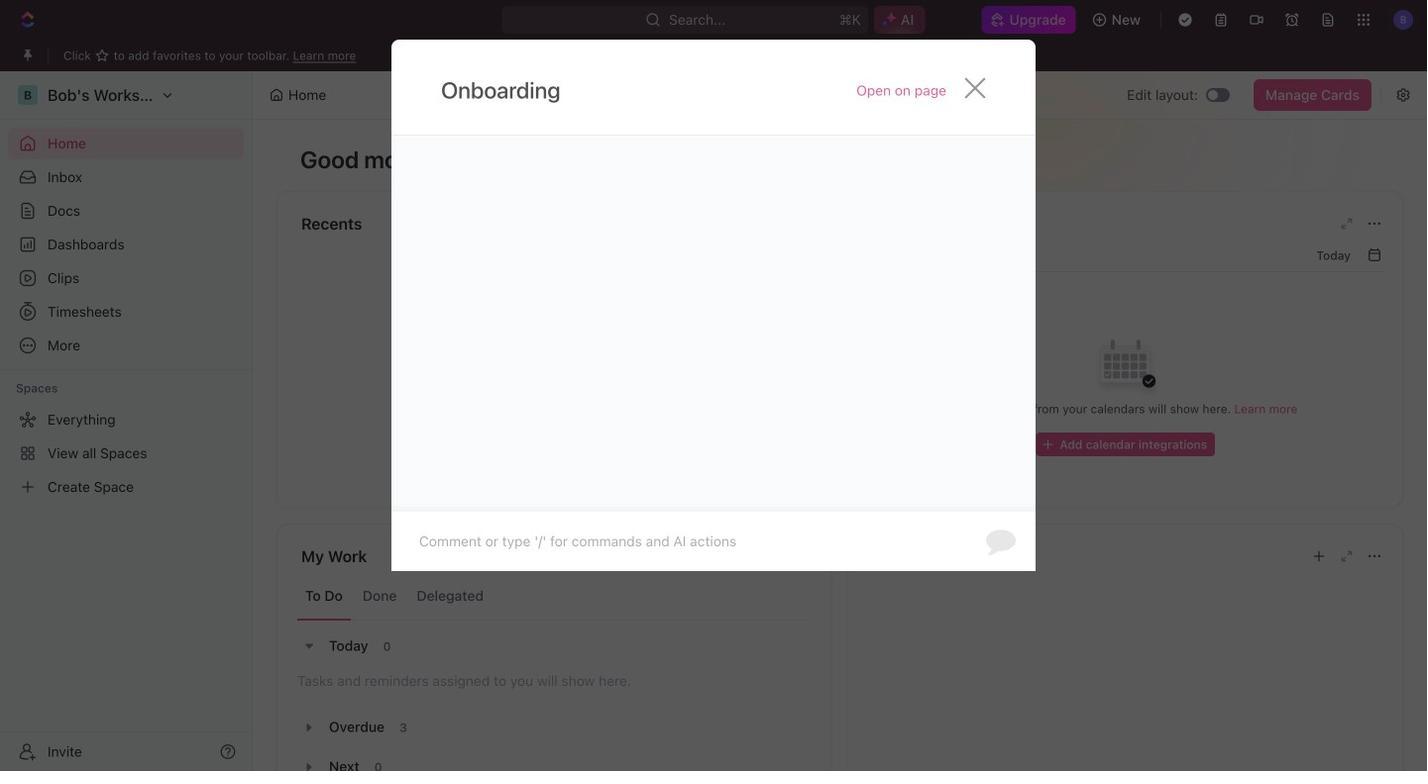 Task type: vqa. For each thing, say whether or not it's contained in the screenshot.
COLUMN HEADER
no



Task type: locate. For each thing, give the bounding box(es) containing it.
tree
[[8, 404, 244, 503]]

tab list
[[297, 573, 811, 621]]

dialog
[[391, 40, 1036, 572]]



Task type: describe. For each thing, give the bounding box(es) containing it.
sidebar navigation
[[0, 71, 253, 772]]

tree inside sidebar navigation
[[8, 404, 244, 503]]



